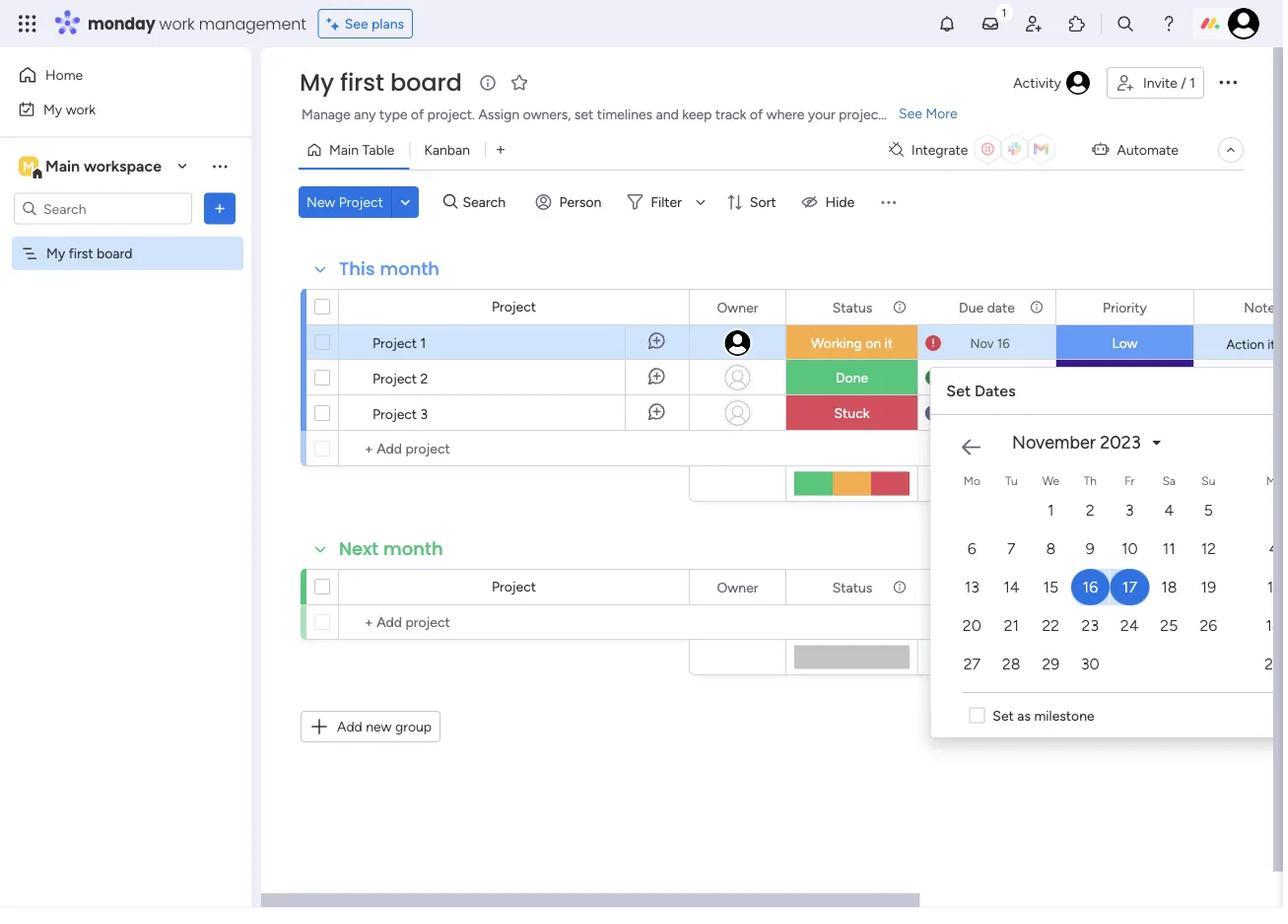 Task type: describe. For each thing, give the bounding box(es) containing it.
item
[[1268, 336, 1284, 352]]

hide button
[[794, 186, 867, 218]]

see for see more
[[899, 105, 923, 122]]

workspace options image
[[210, 156, 230, 176]]

your
[[808, 106, 836, 123]]

0 vertical spatial 17
[[998, 370, 1010, 385]]

kanban
[[424, 141, 470, 158]]

table
[[362, 141, 395, 158]]

set dates
[[947, 382, 1016, 400]]

th
[[1084, 474, 1097, 488]]

1 priority field from the top
[[1098, 296, 1152, 318]]

30 button
[[1072, 646, 1110, 682]]

board inside list box
[[97, 245, 133, 262]]

new
[[366, 718, 392, 735]]

17 inside "button"
[[1123, 578, 1138, 596]]

show board description image
[[476, 73, 500, 93]]

v2 done deadline image
[[926, 368, 942, 387]]

new
[[307, 194, 335, 210]]

november 2023 region
[[931, 407, 1284, 708]]

nov for nov 16
[[971, 335, 994, 351]]

workspace
[[84, 157, 162, 175]]

next
[[339, 536, 379, 561]]

we
[[1043, 474, 1060, 488]]

action
[[1227, 336, 1265, 352]]

due date for first due date field from the bottom of the page
[[959, 579, 1015, 596]]

23
[[1082, 616, 1099, 635]]

1 horizontal spatial first
[[340, 66, 384, 99]]

v2 search image
[[444, 191, 458, 213]]

column information image
[[1029, 299, 1045, 315]]

filter button
[[620, 186, 713, 218]]

meeting
[[1222, 371, 1269, 386]]

su
[[1202, 474, 1216, 488]]

Next month field
[[334, 536, 448, 562]]

1 inside the "invite / 1" button
[[1190, 74, 1196, 91]]

person
[[560, 194, 602, 210]]

1 date from the top
[[988, 299, 1015, 315]]

2 date from the top
[[988, 579, 1015, 596]]

and
[[656, 106, 679, 123]]

29 button
[[1033, 646, 1070, 682]]

12 button
[[1190, 530, 1228, 567]]

29
[[1043, 655, 1060, 673]]

kanban button
[[410, 134, 485, 166]]

add
[[337, 718, 363, 735]]

project inside button
[[339, 194, 383, 210]]

see more link
[[897, 104, 960, 123]]

26
[[1200, 616, 1218, 635]]

project
[[839, 106, 884, 123]]

keep
[[682, 106, 712, 123]]

13
[[965, 578, 980, 596]]

1 priority from the top
[[1103, 299, 1148, 315]]

3 button
[[1111, 492, 1149, 528]]

new project
[[307, 194, 383, 210]]

monday
[[88, 12, 155, 35]]

any
[[354, 106, 376, 123]]

7 button
[[993, 530, 1031, 567]]

group
[[395, 718, 432, 735]]

4
[[1165, 501, 1175, 520]]

26 button
[[1190, 607, 1228, 644]]

project 1
[[373, 334, 426, 351]]

it
[[885, 335, 893, 351]]

7
[[1008, 539, 1016, 558]]

6 button
[[954, 530, 991, 567]]

1 notes field from the top
[[1240, 296, 1284, 318]]

1 button
[[1033, 492, 1070, 528]]

/
[[1181, 74, 1187, 91]]

8
[[1046, 539, 1056, 558]]

select product image
[[18, 14, 37, 34]]

owner for 2nd owner field from the bottom of the page
[[717, 299, 759, 315]]

other
[[1247, 406, 1280, 422]]

angle down image
[[401, 195, 410, 210]]

invite / 1
[[1144, 74, 1196, 91]]

set
[[575, 106, 594, 123]]

set for set as milestone
[[993, 707, 1014, 724]]

options image
[[1217, 70, 1240, 93]]

0 horizontal spatial 2
[[421, 370, 428, 386]]

working
[[811, 335, 862, 351]]

menu image
[[879, 192, 898, 212]]

2 button
[[1072, 492, 1110, 528]]

meeting no
[[1222, 371, 1284, 386]]

0 horizontal spatial 1
[[421, 334, 426, 351]]

dates
[[975, 382, 1016, 400]]

done
[[836, 369, 869, 386]]

1 mo from the left
[[964, 474, 981, 488]]

1 due from the top
[[959, 299, 984, 315]]

notifications image
[[938, 14, 957, 34]]

1 status from the top
[[833, 299, 873, 315]]

add new group
[[337, 718, 432, 735]]

invite / 1 button
[[1107, 67, 1205, 99]]

my first board list box
[[0, 233, 251, 536]]

this
[[339, 256, 375, 281]]

add new group button
[[301, 711, 441, 742]]

9 button
[[1072, 530, 1110, 567]]

column information image for second status field
[[892, 579, 908, 595]]

2 + add project text field from the top
[[349, 610, 680, 634]]

20 button
[[954, 607, 991, 644]]

10
[[1122, 539, 1138, 558]]

workspace selection element
[[19, 154, 165, 180]]

15
[[1044, 578, 1059, 596]]

1 status field from the top
[[828, 296, 878, 318]]

activity button
[[1006, 67, 1099, 99]]

this month
[[339, 256, 440, 281]]

caret down image
[[1153, 435, 1161, 449]]

11 button
[[1151, 530, 1188, 567]]

autopilot image
[[1093, 136, 1110, 161]]

november 2023
[[1013, 431, 1141, 453]]

work for monday
[[159, 12, 195, 35]]

sort button
[[719, 186, 788, 218]]

search everything image
[[1116, 14, 1136, 34]]

stuck
[[835, 405, 870, 421]]

medium
[[1100, 405, 1150, 421]]

1 owner field from the top
[[712, 296, 764, 318]]

3 inside button
[[1126, 501, 1134, 520]]

1 horizontal spatial my first board
[[300, 66, 462, 99]]

My first board field
[[295, 66, 467, 99]]

monday work management
[[88, 12, 306, 35]]



Task type: locate. For each thing, give the bounding box(es) containing it.
2 down 'th'
[[1086, 501, 1095, 520]]

milestone
[[1035, 707, 1095, 724]]

main inside workspace selection element
[[45, 157, 80, 175]]

0 vertical spatial my
[[300, 66, 334, 99]]

1 vertical spatial status field
[[828, 576, 878, 598]]

1 horizontal spatial 1
[[1048, 501, 1055, 520]]

0 vertical spatial first
[[340, 66, 384, 99]]

nov for nov 17
[[971, 370, 995, 385]]

14
[[1004, 578, 1020, 596]]

dapulse integrations image
[[889, 142, 904, 157]]

1 vertical spatial date
[[988, 579, 1015, 596]]

see left "more"
[[899, 105, 923, 122]]

inbox image
[[981, 14, 1001, 34]]

0 vertical spatial owner field
[[712, 296, 764, 318]]

where
[[767, 106, 805, 123]]

on
[[866, 335, 882, 351]]

due date up nov 16
[[959, 299, 1015, 315]]

1 vertical spatial month
[[383, 536, 443, 561]]

1 vertical spatial 1
[[421, 334, 426, 351]]

timelines
[[597, 106, 653, 123]]

of
[[411, 106, 424, 123], [750, 106, 763, 123]]

0 vertical spatial set
[[947, 382, 971, 400]]

2 inside button
[[1086, 501, 1095, 520]]

This month field
[[334, 256, 445, 282]]

person button
[[528, 186, 614, 218]]

work inside button
[[66, 101, 96, 117]]

column information image up it
[[892, 299, 908, 315]]

1 horizontal spatial set
[[993, 707, 1014, 724]]

27
[[964, 655, 981, 673]]

see inside button
[[345, 15, 368, 32]]

arrow down image
[[689, 190, 713, 214]]

2 status from the top
[[833, 579, 873, 596]]

3
[[421, 405, 428, 422], [1126, 501, 1134, 520]]

help image
[[1159, 14, 1179, 34]]

2 owner field from the top
[[712, 576, 764, 598]]

0 vertical spatial + add project text field
[[349, 437, 680, 460]]

main table button
[[299, 134, 410, 166]]

first down search in workspace field
[[69, 245, 93, 262]]

2 vertical spatial my
[[46, 245, 65, 262]]

1 vertical spatial my
[[43, 101, 62, 117]]

nov down nov 16
[[971, 370, 995, 385]]

0 vertical spatial my first board
[[300, 66, 462, 99]]

1 + add project text field from the top
[[349, 437, 680, 460]]

0 vertical spatial 18
[[997, 405, 1010, 421]]

0 vertical spatial 16
[[998, 335, 1010, 351]]

see plans
[[345, 15, 404, 32]]

notes right 19 button
[[1245, 579, 1282, 596]]

1 vertical spatial priority field
[[1098, 576, 1152, 598]]

month for next month
[[383, 536, 443, 561]]

2
[[421, 370, 428, 386], [1086, 501, 1095, 520]]

0 horizontal spatial 17
[[998, 370, 1010, 385]]

priority up 24
[[1103, 579, 1148, 596]]

2 horizontal spatial 1
[[1190, 74, 1196, 91]]

0 vertical spatial due date field
[[954, 296, 1020, 318]]

16 inside 'button'
[[1083, 578, 1098, 596]]

notes field right 19 button
[[1240, 576, 1284, 598]]

4 button
[[1151, 492, 1188, 528]]

3 nov from the top
[[970, 405, 994, 421]]

first up any on the top left of the page
[[340, 66, 384, 99]]

1 horizontal spatial work
[[159, 12, 195, 35]]

0 vertical spatial 3
[[421, 405, 428, 422]]

17 down nov 16
[[998, 370, 1010, 385]]

manage any type of project. assign owners, set timelines and keep track of where your project stands.
[[302, 106, 931, 123]]

Search in workspace field
[[41, 197, 165, 220]]

integrate
[[912, 141, 969, 158]]

1 vertical spatial work
[[66, 101, 96, 117]]

0 vertical spatial owner
[[717, 299, 759, 315]]

main right workspace image
[[45, 157, 80, 175]]

see for see plans
[[345, 15, 368, 32]]

0 vertical spatial 1
[[1190, 74, 1196, 91]]

work for my
[[66, 101, 96, 117]]

my
[[300, 66, 334, 99], [43, 101, 62, 117], [46, 245, 65, 262]]

Due date field
[[954, 296, 1020, 318], [954, 576, 1020, 598]]

1 vertical spatial first
[[69, 245, 93, 262]]

2 due date field from the top
[[954, 576, 1020, 598]]

1 vertical spatial notes field
[[1240, 576, 1284, 598]]

10 button
[[1111, 530, 1149, 567]]

1 inside 1 button
[[1048, 501, 1055, 520]]

1 horizontal spatial of
[[750, 106, 763, 123]]

my work
[[43, 101, 96, 117]]

1 vertical spatial owner
[[717, 579, 759, 596]]

notes field up action item
[[1240, 296, 1284, 318]]

see
[[345, 15, 368, 32], [899, 105, 923, 122]]

1 image
[[996, 1, 1014, 23]]

1 horizontal spatial board
[[390, 66, 462, 99]]

see inside "link"
[[899, 105, 923, 122]]

17 down 10 button
[[1123, 578, 1138, 596]]

nov up nov 17
[[971, 335, 994, 351]]

2 of from the left
[[750, 106, 763, 123]]

home
[[45, 67, 83, 83]]

0 horizontal spatial my first board
[[46, 245, 133, 262]]

2 nov from the top
[[971, 370, 995, 385]]

sort
[[750, 194, 777, 210]]

my inside button
[[43, 101, 62, 117]]

due date field up nov 16
[[954, 296, 1020, 318]]

my inside list box
[[46, 245, 65, 262]]

25 button
[[1151, 607, 1188, 644]]

1 notes from the top
[[1245, 299, 1282, 315]]

1 horizontal spatial see
[[899, 105, 923, 122]]

due up nov 16
[[959, 299, 984, 315]]

v2 overdue deadline image
[[926, 334, 942, 352]]

of right "track"
[[750, 106, 763, 123]]

28 button
[[993, 646, 1031, 682]]

0 vertical spatial due
[[959, 299, 984, 315]]

2 vertical spatial nov
[[970, 405, 994, 421]]

20
[[963, 616, 982, 635]]

0 horizontal spatial main
[[45, 157, 80, 175]]

nov 18
[[970, 405, 1010, 421]]

nov for nov 18
[[970, 405, 994, 421]]

project 3
[[373, 405, 428, 422]]

1 owner from the top
[[717, 299, 759, 315]]

column information image for 1st status field from the top
[[892, 299, 908, 315]]

27 button
[[954, 646, 991, 682]]

date
[[988, 299, 1015, 315], [988, 579, 1015, 596]]

2 notes from the top
[[1245, 579, 1282, 596]]

set for set dates
[[947, 382, 971, 400]]

0 horizontal spatial of
[[411, 106, 424, 123]]

1 vertical spatial my first board
[[46, 245, 133, 262]]

management
[[199, 12, 306, 35]]

project.
[[428, 106, 475, 123]]

0 horizontal spatial 18
[[997, 405, 1010, 421]]

19 button
[[1190, 569, 1228, 605]]

main for main workspace
[[45, 157, 80, 175]]

main
[[329, 141, 359, 158], [45, 157, 80, 175]]

3 down 'fr'
[[1126, 501, 1134, 520]]

assign
[[479, 106, 520, 123]]

12
[[1202, 539, 1217, 558]]

my down home
[[43, 101, 62, 117]]

2 owner from the top
[[717, 579, 759, 596]]

mo right 'su'
[[1267, 474, 1284, 488]]

16 up nov 17
[[998, 335, 1010, 351]]

0 vertical spatial nov
[[971, 335, 994, 351]]

1 due date field from the top
[[954, 296, 1020, 318]]

column information image left 13 button
[[892, 579, 908, 595]]

due date down 6 button
[[959, 579, 1015, 596]]

1 vertical spatial 16
[[1083, 578, 1098, 596]]

m
[[23, 158, 34, 175]]

Notes field
[[1240, 296, 1284, 318], [1240, 576, 1284, 598]]

1 vertical spatial set
[[993, 707, 1014, 724]]

1 nov from the top
[[971, 335, 994, 351]]

add to favorites image
[[510, 72, 529, 92]]

0 horizontal spatial set
[[947, 382, 971, 400]]

0 vertical spatial work
[[159, 12, 195, 35]]

john smith image
[[1228, 8, 1260, 39]]

owner
[[717, 299, 759, 315], [717, 579, 759, 596]]

8 button
[[1033, 530, 1070, 567]]

manage
[[302, 106, 351, 123]]

owner for 2nd owner field from the top
[[717, 579, 759, 596]]

due
[[959, 299, 984, 315], [959, 579, 984, 596]]

priority field up 24
[[1098, 576, 1152, 598]]

main left table on the top of the page
[[329, 141, 359, 158]]

nov 16
[[971, 335, 1010, 351]]

Owner field
[[712, 296, 764, 318], [712, 576, 764, 598]]

more
[[926, 105, 958, 122]]

1 horizontal spatial 3
[[1126, 501, 1134, 520]]

board up project.
[[390, 66, 462, 99]]

1 of from the left
[[411, 106, 424, 123]]

column information image right '14'
[[1029, 579, 1045, 595]]

2023
[[1101, 431, 1141, 453]]

1 up project 2
[[421, 334, 426, 351]]

1 vertical spatial priority
[[1103, 579, 1148, 596]]

due date for first due date field from the top
[[959, 299, 1015, 315]]

filter
[[651, 194, 682, 210]]

+ Add project text field
[[349, 437, 680, 460], [349, 610, 680, 634]]

see more
[[899, 105, 958, 122]]

notes for 1st notes field from the bottom of the page
[[1245, 579, 1282, 596]]

my work button
[[12, 93, 212, 125]]

Priority field
[[1098, 296, 1152, 318], [1098, 576, 1152, 598]]

main for main table
[[329, 141, 359, 158]]

1 down we
[[1048, 501, 1055, 520]]

24
[[1121, 616, 1139, 635]]

1 vertical spatial 17
[[1123, 578, 1138, 596]]

fr
[[1125, 474, 1135, 488]]

mo left tu
[[964, 474, 981, 488]]

main inside button
[[329, 141, 359, 158]]

0 horizontal spatial 3
[[421, 405, 428, 422]]

workspace image
[[19, 155, 38, 177]]

Status field
[[828, 296, 878, 318], [828, 576, 878, 598]]

month for this month
[[380, 256, 440, 281]]

15 button
[[1033, 569, 1070, 605]]

1 vertical spatial due date
[[959, 579, 1015, 596]]

0 horizontal spatial first
[[69, 245, 93, 262]]

30
[[1081, 655, 1100, 673]]

1 horizontal spatial mo
[[1267, 474, 1284, 488]]

1 vertical spatial status
[[833, 579, 873, 596]]

21
[[1004, 616, 1019, 635]]

main table
[[329, 141, 395, 158]]

1 vertical spatial 2
[[1086, 501, 1095, 520]]

apps image
[[1068, 14, 1087, 34]]

work right monday
[[159, 12, 195, 35]]

17 button
[[1110, 569, 1150, 605]]

22
[[1043, 616, 1060, 635]]

1 horizontal spatial 17
[[1123, 578, 1138, 596]]

2 priority field from the top
[[1098, 576, 1152, 598]]

collapse board header image
[[1224, 142, 1239, 158]]

0 vertical spatial date
[[988, 299, 1015, 315]]

1 vertical spatial 3
[[1126, 501, 1134, 520]]

add view image
[[497, 143, 505, 157]]

1 horizontal spatial 16
[[1083, 578, 1098, 596]]

sa
[[1163, 474, 1176, 488]]

my down search in workspace field
[[46, 245, 65, 262]]

1 horizontal spatial 18
[[1162, 578, 1178, 596]]

0 vertical spatial board
[[390, 66, 462, 99]]

column information image
[[892, 299, 908, 315], [892, 579, 908, 595], [1029, 579, 1045, 595]]

0 horizontal spatial mo
[[964, 474, 981, 488]]

board down search in workspace field
[[97, 245, 133, 262]]

see left plans
[[345, 15, 368, 32]]

date left column information icon
[[988, 299, 1015, 315]]

work down home
[[66, 101, 96, 117]]

18 down 11
[[1162, 578, 1178, 596]]

9
[[1086, 539, 1095, 558]]

stands.
[[887, 106, 931, 123]]

0 vertical spatial see
[[345, 15, 368, 32]]

1 vertical spatial owner field
[[712, 576, 764, 598]]

set right 'v2 done deadline' image
[[947, 382, 971, 400]]

see plans button
[[318, 9, 413, 38]]

1 vertical spatial nov
[[971, 370, 995, 385]]

plans
[[372, 15, 404, 32]]

18 down dates at right
[[997, 405, 1010, 421]]

set
[[947, 382, 971, 400], [993, 707, 1014, 724]]

main workspace
[[45, 157, 162, 175]]

0 vertical spatial month
[[380, 256, 440, 281]]

options image
[[210, 199, 230, 218]]

0 horizontal spatial see
[[345, 15, 368, 32]]

2 up project 3 on the left of page
[[421, 370, 428, 386]]

2 notes field from the top
[[1240, 576, 1284, 598]]

my up manage
[[300, 66, 334, 99]]

0 vertical spatial status field
[[828, 296, 878, 318]]

notes for first notes field
[[1245, 299, 1282, 315]]

due date field down 6 button
[[954, 576, 1020, 598]]

action item
[[1227, 336, 1284, 352]]

0 vertical spatial status
[[833, 299, 873, 315]]

1 horizontal spatial main
[[329, 141, 359, 158]]

1 vertical spatial board
[[97, 245, 133, 262]]

1 right /
[[1190, 74, 1196, 91]]

2 mo from the left
[[1267, 474, 1284, 488]]

2 due from the top
[[959, 579, 984, 596]]

17
[[998, 370, 1010, 385], [1123, 578, 1138, 596]]

automate
[[1117, 141, 1179, 158]]

invite members image
[[1024, 14, 1044, 34]]

0 horizontal spatial board
[[97, 245, 133, 262]]

1
[[1190, 74, 1196, 91], [421, 334, 426, 351], [1048, 501, 1055, 520]]

type
[[379, 106, 408, 123]]

activity
[[1014, 74, 1062, 91]]

notes up action item
[[1245, 299, 1282, 315]]

my first board up the type
[[300, 66, 462, 99]]

1 vertical spatial + add project text field
[[349, 610, 680, 634]]

hide
[[826, 194, 855, 210]]

of right the type
[[411, 106, 424, 123]]

0 horizontal spatial work
[[66, 101, 96, 117]]

0 vertical spatial due date
[[959, 299, 1015, 315]]

track
[[716, 106, 747, 123]]

0 vertical spatial notes field
[[1240, 296, 1284, 318]]

14 button
[[993, 569, 1031, 605]]

0 vertical spatial priority field
[[1098, 296, 1152, 318]]

first inside my first board list box
[[69, 245, 93, 262]]

owners,
[[523, 106, 571, 123]]

0 vertical spatial priority
[[1103, 299, 1148, 315]]

priority up "low"
[[1103, 299, 1148, 315]]

2 due date from the top
[[959, 579, 1015, 596]]

3 down project 2
[[421, 405, 428, 422]]

1 vertical spatial due date field
[[954, 576, 1020, 598]]

2 status field from the top
[[828, 576, 878, 598]]

nov down set dates
[[970, 405, 994, 421]]

2 vertical spatial 1
[[1048, 501, 1055, 520]]

28
[[1003, 655, 1021, 673]]

date right 13
[[988, 579, 1015, 596]]

5 button
[[1190, 492, 1228, 528]]

24 button
[[1111, 607, 1149, 644]]

set left as
[[993, 707, 1014, 724]]

my first board down search in workspace field
[[46, 245, 133, 262]]

0 vertical spatial 2
[[421, 370, 428, 386]]

month right next in the left of the page
[[383, 536, 443, 561]]

due down the 6
[[959, 579, 984, 596]]

1 vertical spatial notes
[[1245, 579, 1282, 596]]

0 vertical spatial notes
[[1245, 299, 1282, 315]]

1 due date from the top
[[959, 299, 1015, 315]]

low
[[1113, 335, 1138, 351]]

1 vertical spatial 18
[[1162, 578, 1178, 596]]

0 horizontal spatial 16
[[998, 335, 1010, 351]]

18 inside the 18 button
[[1162, 578, 1178, 596]]

16 down 9
[[1083, 578, 1098, 596]]

my first board
[[300, 66, 462, 99], [46, 245, 133, 262]]

1 vertical spatial see
[[899, 105, 923, 122]]

month right this
[[380, 256, 440, 281]]

priority field up "low"
[[1098, 296, 1152, 318]]

notes
[[1245, 299, 1282, 315], [1245, 579, 1282, 596]]

1 vertical spatial due
[[959, 579, 984, 596]]

option
[[0, 236, 251, 240]]

my first board inside list box
[[46, 245, 133, 262]]

Search field
[[458, 188, 517, 216]]

nov
[[971, 335, 994, 351], [971, 370, 995, 385], [970, 405, 994, 421]]

1 horizontal spatial 2
[[1086, 501, 1095, 520]]

month
[[380, 256, 440, 281], [383, 536, 443, 561]]

2 priority from the top
[[1103, 579, 1148, 596]]



Task type: vqa. For each thing, say whether or not it's contained in the screenshot.
leftmost Customize
no



